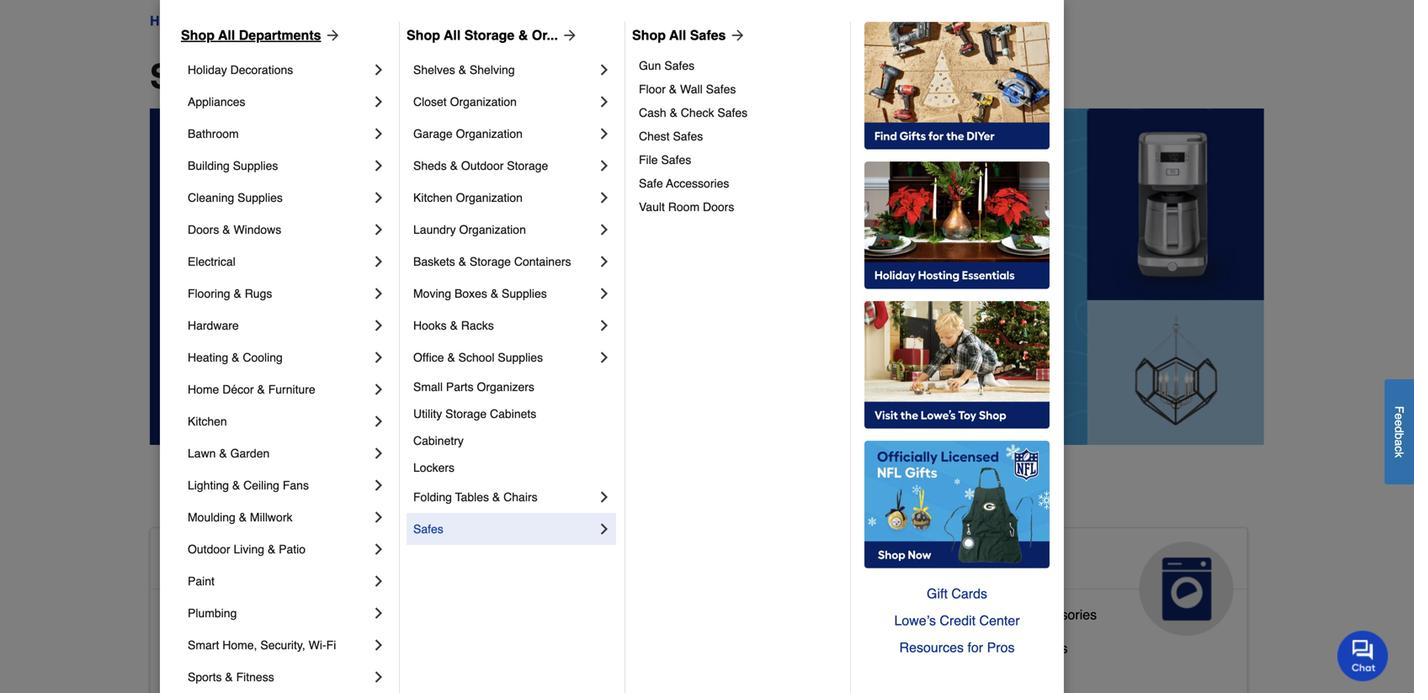Task type: describe. For each thing, give the bounding box(es) containing it.
security,
[[260, 639, 305, 653]]

office & school supplies link
[[413, 342, 596, 374]]

chevron right image for plumbing
[[370, 605, 387, 622]]

chevron right image for hooks & racks
[[596, 317, 613, 334]]

chevron right image for smart home, security, wi-fi
[[370, 637, 387, 654]]

shelves
[[413, 63, 455, 77]]

holiday
[[188, 63, 227, 77]]

racks
[[461, 319, 494, 333]]

accessible entry & home
[[164, 675, 316, 690]]

kitchen for kitchen organization
[[413, 191, 453, 205]]

chevron right image for flooring & rugs
[[370, 285, 387, 302]]

officially licensed n f l gifts. shop now. image
[[865, 441, 1050, 569]]

cash & check safes link
[[639, 101, 839, 125]]

chevron right image for closet organization
[[596, 93, 613, 110]]

accessories inside 'link'
[[1025, 607, 1097, 623]]

cleaning supplies link
[[188, 182, 370, 214]]

chevron right image for lawn & garden
[[370, 445, 387, 462]]

supplies for building supplies
[[233, 159, 278, 173]]

cooling
[[243, 351, 283, 365]]

shelves & shelving
[[413, 63, 515, 77]]

safe accessories link
[[639, 172, 839, 195]]

k
[[1393, 452, 1407, 458]]

closet
[[413, 95, 447, 109]]

smart home, security, wi-fi
[[188, 639, 336, 653]]

flooring & rugs
[[188, 287, 272, 301]]

check
[[681, 106, 714, 120]]

gun safes
[[639, 59, 695, 72]]

chat invite button image
[[1338, 631, 1389, 682]]

accessible for accessible entry & home
[[164, 675, 229, 690]]

resources for pros link
[[865, 635, 1050, 662]]

animal & pet care image
[[765, 542, 859, 636]]

floor
[[639, 83, 666, 96]]

livestock
[[539, 634, 596, 650]]

shelving
[[470, 63, 515, 77]]

file safes
[[639, 153, 691, 167]]

gift
[[927, 586, 948, 602]]

hooks & racks link
[[413, 310, 596, 342]]

chevron right image for building supplies
[[370, 157, 387, 174]]

décor
[[222, 383, 254, 397]]

small
[[413, 381, 443, 394]]

accessible home
[[164, 549, 359, 576]]

chevron right image for electrical
[[370, 253, 387, 270]]

appliance
[[915, 607, 974, 623]]

& left ceiling
[[232, 479, 240, 493]]

closet organization
[[413, 95, 517, 109]]

lowe's credit center
[[895, 613, 1020, 629]]

shop for shop all storage & or...
[[407, 27, 440, 43]]

& left pros
[[976, 641, 985, 657]]

file safes link
[[639, 148, 839, 172]]

fans
[[283, 479, 309, 493]]

smart
[[188, 639, 219, 653]]

safes down cash & check safes
[[673, 130, 703, 143]]

& right boxes on the top
[[491, 287, 499, 301]]

supplies for cleaning supplies
[[238, 191, 283, 205]]

& right baskets
[[459, 255, 466, 269]]

animal
[[539, 549, 618, 576]]

cabinetry
[[413, 434, 464, 448]]

0 horizontal spatial outdoor
[[188, 543, 230, 557]]

safes up floor & wall safes
[[665, 59, 695, 72]]

outdoor living & patio link
[[188, 534, 370, 566]]

appliances image
[[1140, 542, 1234, 636]]

accessible entry & home link
[[164, 671, 316, 694]]

chevron right image for heating & cooling
[[370, 349, 387, 366]]

laundry organization link
[[413, 214, 596, 246]]

storage up moving boxes & supplies
[[470, 255, 511, 269]]

beverage & wine chillers link
[[915, 637, 1068, 671]]

gun
[[639, 59, 661, 72]]

small parts organizers
[[413, 381, 535, 394]]

heating
[[188, 351, 228, 365]]

organization for garage organization
[[456, 127, 523, 141]]

1 horizontal spatial furniture
[[667, 668, 721, 684]]

chevron right image for kitchen organization
[[596, 189, 613, 206]]

bathroom inside bathroom link
[[188, 127, 239, 141]]

baskets & storage containers link
[[413, 246, 596, 278]]

garage
[[413, 127, 453, 141]]

chevron right image for appliances
[[370, 93, 387, 110]]

cleaning supplies
[[188, 191, 283, 205]]

1 horizontal spatial outdoor
[[461, 159, 504, 173]]

bathroom inside accessible bathroom link
[[232, 607, 291, 623]]

organization for kitchen organization
[[456, 191, 523, 205]]

arrow right image for shop all storage & or...
[[558, 27, 578, 44]]

center
[[980, 613, 1020, 629]]

f e e d b a c k button
[[1385, 380, 1415, 485]]

home,
[[222, 639, 257, 653]]

moulding
[[188, 511, 236, 525]]

all for shop all departments
[[243, 57, 285, 96]]

gift cards link
[[865, 581, 1050, 608]]

decorations
[[230, 63, 293, 77]]

& left the racks
[[450, 319, 458, 333]]

folding tables & chairs link
[[413, 482, 596, 514]]

garden
[[230, 447, 270, 461]]

appliance parts & accessories
[[915, 607, 1097, 623]]

pros
[[987, 640, 1015, 656]]

kitchen organization
[[413, 191, 523, 205]]

fi
[[326, 639, 336, 653]]

beverage & wine chillers
[[915, 641, 1068, 657]]

gift cards
[[927, 586, 988, 602]]

chevron right image for garage organization
[[596, 125, 613, 142]]

chevron right image for baskets & storage containers
[[596, 253, 613, 270]]

shop all safes
[[632, 27, 726, 43]]

hardware
[[188, 319, 239, 333]]

parts for small
[[446, 381, 474, 394]]

for
[[968, 640, 984, 656]]

folding tables & chairs
[[413, 491, 538, 504]]

& down accessible bedroom link
[[225, 671, 233, 685]]

chevron right image for home décor & furniture
[[370, 381, 387, 398]]

a
[[1393, 440, 1407, 446]]

sheds & outdoor storage link
[[413, 150, 596, 182]]

entry
[[232, 675, 264, 690]]

animal & pet care
[[539, 549, 685, 603]]

departments for shop
[[295, 57, 500, 96]]

accessible bedroom
[[164, 641, 287, 657]]

lockers link
[[413, 455, 613, 482]]

safe
[[639, 177, 663, 190]]

0 vertical spatial appliances
[[188, 95, 245, 109]]

bedroom
[[232, 641, 287, 657]]

chevron right image for doors & windows
[[370, 221, 387, 238]]

houses,
[[601, 668, 651, 684]]

accessible bathroom link
[[164, 604, 291, 637]]

safes up chest safes link
[[718, 106, 748, 120]]

chevron right image for hardware
[[370, 317, 387, 334]]

accessible home link
[[151, 529, 497, 636]]

doors inside vault room doors link
[[703, 200, 734, 214]]

safes link
[[413, 514, 596, 546]]

chevron right image for moving boxes & supplies
[[596, 285, 613, 302]]

& right shelves
[[459, 63, 466, 77]]

visit the lowe's toy shop. image
[[865, 301, 1050, 429]]

chevron right image for paint
[[370, 573, 387, 590]]

livestock supplies link
[[539, 631, 651, 664]]

garage organization
[[413, 127, 523, 141]]

& right décor
[[257, 383, 265, 397]]

hardware link
[[188, 310, 370, 342]]

supplies for livestock supplies
[[599, 634, 651, 650]]

& right sheds
[[450, 159, 458, 173]]

chevron right image for bathroom
[[370, 125, 387, 142]]

wine
[[989, 641, 1019, 657]]

& left rugs
[[234, 287, 241, 301]]

vault room doors
[[639, 200, 734, 214]]

appliance parts & accessories link
[[915, 604, 1097, 637]]

find gifts for the diyer. image
[[865, 22, 1050, 150]]

shop for shop all safes
[[632, 27, 666, 43]]



Task type: vqa. For each thing, say whether or not it's contained in the screenshot.
'ITEMS'
no



Task type: locate. For each thing, give the bounding box(es) containing it.
shop all storage & or... link
[[407, 25, 578, 45]]

outdoor
[[461, 159, 504, 173], [188, 543, 230, 557]]

chevron right image for kitchen
[[370, 413, 387, 430]]

parts
[[446, 381, 474, 394], [977, 607, 1009, 623]]

chevron right image for moulding & millwork
[[370, 509, 387, 526]]

& left cooling
[[232, 351, 240, 365]]

& right animal
[[624, 549, 642, 576]]

1 horizontal spatial appliances
[[915, 549, 1040, 576]]

0 vertical spatial kitchen
[[413, 191, 453, 205]]

e up the b
[[1393, 420, 1407, 427]]

pet inside animal & pet care
[[648, 549, 685, 576]]

hooks
[[413, 319, 447, 333]]

& inside animal & pet care
[[624, 549, 642, 576]]

gun safes link
[[639, 54, 839, 77]]

departments for shop
[[239, 27, 321, 43]]

school
[[459, 351, 495, 365]]

chevron right image
[[370, 61, 387, 78], [370, 125, 387, 142], [596, 125, 613, 142], [370, 157, 387, 174], [596, 157, 613, 174], [596, 189, 613, 206], [370, 253, 387, 270], [596, 317, 613, 334], [596, 349, 613, 366], [370, 381, 387, 398], [370, 445, 387, 462], [370, 477, 387, 494], [596, 489, 613, 506], [370, 509, 387, 526], [370, 541, 387, 558], [370, 573, 387, 590], [370, 637, 387, 654], [370, 669, 387, 686]]

1 vertical spatial parts
[[977, 607, 1009, 623]]

appliances
[[188, 95, 245, 109], [915, 549, 1040, 576]]

cash & check safes
[[639, 106, 748, 120]]

all up shelves & shelving
[[444, 27, 461, 43]]

0 vertical spatial furniture
[[268, 383, 316, 397]]

sheds & outdoor storage
[[413, 159, 548, 173]]

pet inside pet beds, houses, & furniture link
[[539, 668, 560, 684]]

lighting & ceiling fans link
[[188, 470, 370, 502]]

parts for appliance
[[977, 607, 1009, 623]]

3 shop from the left
[[632, 27, 666, 43]]

accessible up smart
[[164, 607, 229, 623]]

all for shop all safes
[[669, 27, 686, 43]]

0 horizontal spatial furniture
[[268, 383, 316, 397]]

& up wine
[[1013, 607, 1022, 623]]

safe accessories
[[639, 177, 729, 190]]

kitchen up laundry
[[413, 191, 453, 205]]

&
[[518, 27, 528, 43], [459, 63, 466, 77], [669, 83, 677, 96], [670, 106, 678, 120], [450, 159, 458, 173], [222, 223, 230, 237], [459, 255, 466, 269], [234, 287, 241, 301], [491, 287, 499, 301], [450, 319, 458, 333], [232, 351, 240, 365], [447, 351, 455, 365], [257, 383, 265, 397], [219, 447, 227, 461], [232, 479, 240, 493], [492, 491, 500, 504], [239, 511, 247, 525], [268, 543, 276, 557], [624, 549, 642, 576], [1013, 607, 1022, 623], [976, 641, 985, 657], [655, 668, 664, 684], [225, 671, 233, 685], [268, 675, 276, 690]]

arrow right image inside shop all storage & or... link
[[558, 27, 578, 44]]

1 vertical spatial appliances link
[[901, 529, 1248, 636]]

paint
[[188, 575, 215, 589]]

parts up utility storage cabinets
[[446, 381, 474, 394]]

departments up holiday decorations
[[202, 13, 279, 29]]

& right houses,
[[655, 668, 664, 684]]

accessible down smart
[[164, 675, 229, 690]]

ceiling
[[243, 479, 280, 493]]

0 vertical spatial accessories
[[666, 177, 729, 190]]

& right tables
[[492, 491, 500, 504]]

1 vertical spatial outdoor
[[188, 543, 230, 557]]

accessible home image
[[389, 542, 484, 636]]

office
[[413, 351, 444, 365]]

all up holiday decorations
[[218, 27, 235, 43]]

chest safes link
[[639, 125, 839, 148]]

outdoor down garage organization
[[461, 159, 504, 173]]

all down shop all departments link
[[243, 57, 285, 96]]

supplies up the cleaning supplies at left
[[233, 159, 278, 173]]

flooring
[[188, 287, 230, 301]]

1 horizontal spatial pet
[[648, 549, 685, 576]]

d
[[1393, 427, 1407, 433]]

chevron right image for outdoor living & patio
[[370, 541, 387, 558]]

accessible bedroom link
[[164, 637, 287, 671]]

electrical link
[[188, 246, 370, 278]]

arrow right image inside shop all safes link
[[726, 27, 746, 44]]

1 horizontal spatial doors
[[703, 200, 734, 214]]

lockers
[[413, 461, 455, 475]]

kitchen
[[413, 191, 453, 205], [188, 415, 227, 429]]

organization for laundry organization
[[459, 223, 526, 237]]

1 vertical spatial appliances
[[915, 549, 1040, 576]]

heating & cooling link
[[188, 342, 370, 374]]

2 horizontal spatial arrow right image
[[726, 27, 746, 44]]

bathroom up the building
[[188, 127, 239, 141]]

0 vertical spatial appliances link
[[188, 86, 370, 118]]

0 horizontal spatial arrow right image
[[321, 27, 341, 44]]

1 shop from the left
[[181, 27, 215, 43]]

safes down the gun safes link
[[706, 83, 736, 96]]

closet organization link
[[413, 86, 596, 118]]

arrow right image up shop all departments
[[321, 27, 341, 44]]

office & school supplies
[[413, 351, 543, 365]]

lighting & ceiling fans
[[188, 479, 309, 493]]

supplies up houses,
[[599, 634, 651, 650]]

chillers
[[1023, 641, 1068, 657]]

hooks & racks
[[413, 319, 494, 333]]

0 horizontal spatial shop
[[181, 27, 215, 43]]

departments up garage
[[295, 57, 500, 96]]

1 vertical spatial accessories
[[1025, 607, 1097, 623]]

3 arrow right image from the left
[[726, 27, 746, 44]]

bathroom up smart home, security, wi-fi
[[232, 607, 291, 623]]

0 horizontal spatial parts
[[446, 381, 474, 394]]

enjoy savings year-round. no matter what you're shopping for, find what you need at a great price. image
[[150, 109, 1265, 445]]

kitchen organization link
[[413, 182, 596, 214]]

chevron right image for cleaning supplies
[[370, 189, 387, 206]]

bathroom
[[188, 127, 239, 141], [232, 607, 291, 623]]

accessible for accessible bathroom
[[164, 607, 229, 623]]

supplies up small parts organizers link
[[498, 351, 543, 365]]

chevron right image
[[596, 61, 613, 78], [370, 93, 387, 110], [596, 93, 613, 110], [370, 189, 387, 206], [370, 221, 387, 238], [596, 221, 613, 238], [596, 253, 613, 270], [370, 285, 387, 302], [596, 285, 613, 302], [370, 317, 387, 334], [370, 349, 387, 366], [370, 413, 387, 430], [596, 521, 613, 538], [370, 605, 387, 622]]

all for shop all departments
[[218, 27, 235, 43]]

0 horizontal spatial appliances link
[[188, 86, 370, 118]]

credit
[[940, 613, 976, 629]]

home décor & furniture link
[[188, 374, 370, 406]]

kitchen up lawn
[[188, 415, 227, 429]]

& left "or..." on the left top of the page
[[518, 27, 528, 43]]

& right cash at the top left of the page
[[670, 106, 678, 120]]

supplies down containers
[[502, 287, 547, 301]]

supplies inside cleaning supplies link
[[238, 191, 283, 205]]

chevron right image for office & school supplies
[[596, 349, 613, 366]]

chevron right image for holiday decorations
[[370, 61, 387, 78]]

sheds
[[413, 159, 447, 173]]

resources for pros
[[900, 640, 1015, 656]]

& right lawn
[[219, 447, 227, 461]]

0 horizontal spatial accessories
[[666, 177, 729, 190]]

1 horizontal spatial appliances link
[[901, 529, 1248, 636]]

& right 'entry'
[[268, 675, 276, 690]]

parts down cards
[[977, 607, 1009, 623]]

0 horizontal spatial doors
[[188, 223, 219, 237]]

care
[[539, 576, 592, 603]]

lowe's
[[895, 613, 936, 629]]

2 shop from the left
[[407, 27, 440, 43]]

0 horizontal spatial pet
[[539, 668, 560, 684]]

cards
[[952, 586, 988, 602]]

appliances link down decorations
[[188, 86, 370, 118]]

chevron right image for shelves & shelving
[[596, 61, 613, 78]]

pet beds, houses, & furniture link
[[539, 664, 721, 694]]

& left wall
[[669, 83, 677, 96]]

0 vertical spatial doors
[[703, 200, 734, 214]]

appliances up cards
[[915, 549, 1040, 576]]

1 vertical spatial kitchen
[[188, 415, 227, 429]]

livestock supplies
[[539, 634, 651, 650]]

accessible
[[164, 549, 287, 576], [164, 607, 229, 623], [164, 641, 229, 657], [164, 675, 229, 690]]

1 vertical spatial pet
[[539, 668, 560, 684]]

shop up shelves
[[407, 27, 440, 43]]

baskets & storage containers
[[413, 255, 571, 269]]

supplies inside building supplies link
[[233, 159, 278, 173]]

arrow right image for shop all safes
[[726, 27, 746, 44]]

chevron right image for folding tables & chairs
[[596, 489, 613, 506]]

safes down folding
[[413, 523, 444, 536]]

furniture down heating & cooling link
[[268, 383, 316, 397]]

organization for closet organization
[[450, 95, 517, 109]]

storage up shelving
[[465, 27, 515, 43]]

fitness
[[236, 671, 274, 685]]

1 horizontal spatial arrow right image
[[558, 27, 578, 44]]

shop all departments
[[150, 57, 500, 96]]

safes down "chest safes" on the left of page
[[661, 153, 691, 167]]

0 vertical spatial pet
[[648, 549, 685, 576]]

2 accessible from the top
[[164, 607, 229, 623]]

1 horizontal spatial kitchen
[[413, 191, 453, 205]]

doors inside doors & windows link
[[188, 223, 219, 237]]

floor & wall safes
[[639, 83, 736, 96]]

1 vertical spatial doors
[[188, 223, 219, 237]]

building
[[188, 159, 230, 173]]

kitchen for kitchen
[[188, 415, 227, 429]]

shop for shop all departments
[[181, 27, 215, 43]]

accessories up chillers at the bottom
[[1025, 607, 1097, 623]]

appliances link up chillers at the bottom
[[901, 529, 1248, 636]]

e up the d on the right bottom of page
[[1393, 413, 1407, 420]]

organization up sheds & outdoor storage
[[456, 127, 523, 141]]

all up gun safes
[[669, 27, 686, 43]]

all for shop all storage & or...
[[444, 27, 461, 43]]

folding
[[413, 491, 452, 504]]

storage up kitchen organization link on the left top
[[507, 159, 548, 173]]

0 vertical spatial bathroom
[[188, 127, 239, 141]]

or...
[[532, 27, 558, 43]]

4 accessible from the top
[[164, 675, 229, 690]]

1 accessible from the top
[[164, 549, 287, 576]]

b
[[1393, 433, 1407, 440]]

shop up holiday at the top of page
[[181, 27, 215, 43]]

arrow right image up the gun safes link
[[726, 27, 746, 44]]

& left windows
[[222, 223, 230, 237]]

chest
[[639, 130, 670, 143]]

cleaning
[[188, 191, 234, 205]]

containers
[[514, 255, 571, 269]]

moving boxes & supplies
[[413, 287, 547, 301]]

wall
[[680, 83, 703, 96]]

organization up 'baskets & storage containers'
[[459, 223, 526, 237]]

f e e d b a c k
[[1393, 406, 1407, 458]]

holiday decorations link
[[188, 54, 370, 86]]

furniture
[[268, 383, 316, 397], [667, 668, 721, 684]]

moving
[[413, 287, 451, 301]]

appliances link
[[188, 86, 370, 118], [901, 529, 1248, 636]]

electrical
[[188, 255, 236, 269]]

shop up gun
[[632, 27, 666, 43]]

all
[[218, 27, 235, 43], [444, 27, 461, 43], [669, 27, 686, 43], [243, 57, 285, 96]]

outdoor living & patio
[[188, 543, 306, 557]]

supplies inside 'moving boxes & supplies' link
[[502, 287, 547, 301]]

1 horizontal spatial accessories
[[1025, 607, 1097, 623]]

baskets
[[413, 255, 455, 269]]

chevron right image for lighting & ceiling fans
[[370, 477, 387, 494]]

& left millwork
[[239, 511, 247, 525]]

supplies up windows
[[238, 191, 283, 205]]

storage down small parts organizers
[[445, 408, 487, 421]]

beds,
[[563, 668, 598, 684]]

moulding & millwork link
[[188, 502, 370, 534]]

moving boxes & supplies link
[[413, 278, 596, 310]]

& left patio
[[268, 543, 276, 557]]

accessories up vault room doors
[[666, 177, 729, 190]]

1 horizontal spatial shop
[[407, 27, 440, 43]]

0 vertical spatial parts
[[446, 381, 474, 394]]

0 horizontal spatial appliances
[[188, 95, 245, 109]]

1 vertical spatial furniture
[[667, 668, 721, 684]]

organizers
[[477, 381, 535, 394]]

1 arrow right image from the left
[[321, 27, 341, 44]]

arrow right image for shop all departments
[[321, 27, 341, 44]]

shop all safes link
[[632, 25, 746, 45]]

accessories
[[666, 177, 729, 190], [1025, 607, 1097, 623]]

1 e from the top
[[1393, 413, 1407, 420]]

chevron right image for sports & fitness
[[370, 669, 387, 686]]

holiday hosting essentials. image
[[865, 162, 1050, 290]]

organization down shelving
[[450, 95, 517, 109]]

rugs
[[245, 287, 272, 301]]

doors down safe accessories link
[[703, 200, 734, 214]]

utility storage cabinets link
[[413, 401, 613, 428]]

paint link
[[188, 566, 370, 598]]

outdoor down moulding
[[188, 543, 230, 557]]

supplies inside office & school supplies 'link'
[[498, 351, 543, 365]]

arrow right image
[[321, 27, 341, 44], [558, 27, 578, 44], [726, 27, 746, 44]]

1 horizontal spatial parts
[[977, 607, 1009, 623]]

accessible for accessible bedroom
[[164, 641, 229, 657]]

chevron right image for sheds & outdoor storage
[[596, 157, 613, 174]]

1 vertical spatial bathroom
[[232, 607, 291, 623]]

3 accessible from the top
[[164, 641, 229, 657]]

parts inside 'link'
[[977, 607, 1009, 623]]

accessible up sports
[[164, 641, 229, 657]]

shop
[[181, 27, 215, 43], [407, 27, 440, 43], [632, 27, 666, 43]]

2 e from the top
[[1393, 420, 1407, 427]]

0 horizontal spatial kitchen
[[188, 415, 227, 429]]

appliances down holiday at the top of page
[[188, 95, 245, 109]]

accessible down moulding
[[164, 549, 287, 576]]

lowe's credit center link
[[865, 608, 1050, 635]]

2 horizontal spatial shop
[[632, 27, 666, 43]]

arrow right image up shelves & shelving link
[[558, 27, 578, 44]]

safes inside "link"
[[413, 523, 444, 536]]

chevron right image for safes
[[596, 521, 613, 538]]

building supplies
[[188, 159, 278, 173]]

2 arrow right image from the left
[[558, 27, 578, 44]]

chevron right image for laundry organization
[[596, 221, 613, 238]]

accessible for accessible home
[[164, 549, 287, 576]]

laundry
[[413, 223, 456, 237]]

accessible bathroom
[[164, 607, 291, 623]]

departments up holiday decorations link on the left top of the page
[[239, 27, 321, 43]]

0 vertical spatial outdoor
[[461, 159, 504, 173]]

sports
[[188, 671, 222, 685]]

doors down cleaning
[[188, 223, 219, 237]]

supplies inside livestock supplies link
[[599, 634, 651, 650]]

arrow right image inside shop all departments link
[[321, 27, 341, 44]]

safes up the gun safes link
[[690, 27, 726, 43]]

small parts organizers link
[[413, 374, 613, 401]]

organization down sheds & outdoor storage
[[456, 191, 523, 205]]

& right office
[[447, 351, 455, 365]]

furniture right houses,
[[667, 668, 721, 684]]



